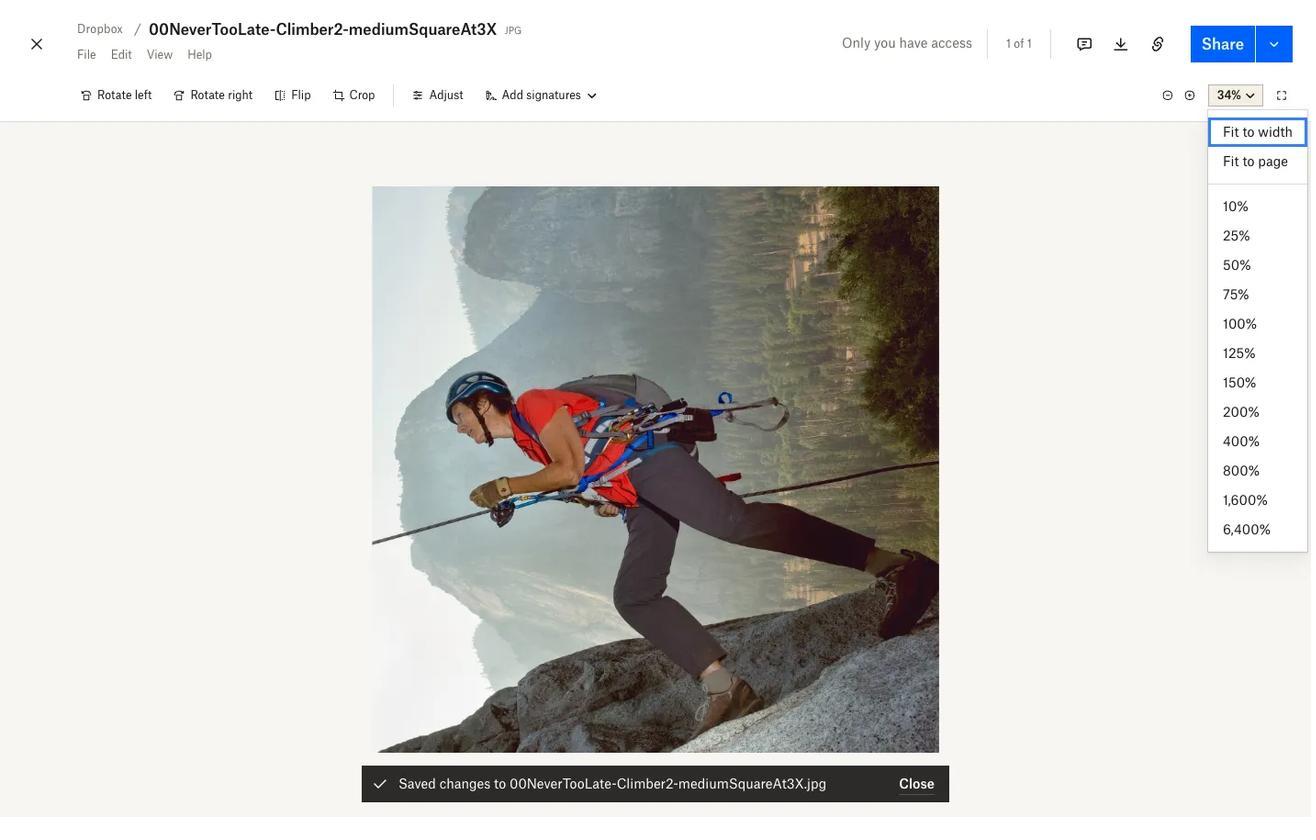 Task type: vqa. For each thing, say whether or not it's contained in the screenshot.
alert
yes



Task type: describe. For each thing, give the bounding box(es) containing it.
to for page
[[1243, 153, 1255, 169]]

successful!
[[1001, 768, 1072, 784]]

have
[[900, 35, 928, 51]]

copy link
[[1214, 420, 1264, 434]]

upload
[[953, 768, 998, 784]]

mediumsquareat3x
[[349, 20, 497, 39]]

/ 00nevertoolate-climber2-mediumsquareat3x jpg
[[134, 20, 522, 39]]

uploads
[[898, 367, 958, 385]]

200%
[[1224, 404, 1260, 420]]

access
[[932, 35, 973, 51]]

75%
[[1224, 287, 1250, 302]]

jpg
[[505, 21, 522, 37]]

successfully
[[1002, 785, 1066, 798]]

6,400%
[[1224, 522, 1272, 537]]

125%
[[1224, 345, 1256, 361]]

00nevertoolate-…msquareat3x.jpg jpg
[[928, 411, 1130, 442]]

fit to width
[[1224, 124, 1294, 140]]

fit for fit to width
[[1224, 124, 1240, 140]]

copy link button
[[1204, 416, 1273, 438]]

width
[[1259, 124, 1294, 140]]

0 vertical spatial climber2-
[[276, 20, 349, 39]]

saved
[[399, 776, 436, 792]]

2 vertical spatial to
[[494, 776, 506, 792]]

25%
[[1224, 228, 1251, 243]]

400%
[[1224, 434, 1261, 449]]

jpg
[[932, 431, 949, 442]]

0 horizontal spatial 00nevertoolate-
[[149, 20, 276, 39]]

1 of 1
[[1007, 37, 1032, 51]]

close image
[[26, 29, 48, 59]]

00nevertoolate- inside alert
[[510, 776, 617, 792]]

100%
[[1224, 316, 1258, 332]]

saved changes to 00nevertoolate-climber2-mediumsquareat3x.jpg
[[399, 776, 827, 792]]

you
[[875, 35, 896, 51]]

2 1 from the left
[[1028, 37, 1032, 51]]

150%
[[1224, 375, 1257, 390]]



Task type: locate. For each thing, give the bounding box(es) containing it.
items
[[970, 785, 999, 798]]

climber2-
[[276, 20, 349, 39], [617, 776, 679, 792]]

2 fit from the top
[[1224, 153, 1240, 169]]

0 vertical spatial to
[[1243, 124, 1255, 140]]

fit to page
[[1224, 153, 1289, 169]]

2 vertical spatial 00nevertoolate-
[[510, 776, 617, 792]]

0 horizontal spatial climber2-
[[276, 20, 349, 39]]

page
[[1259, 153, 1289, 169]]

uploads alert
[[883, 349, 1289, 818]]

800%
[[1224, 463, 1261, 479]]

link
[[1244, 420, 1264, 434]]

00nevertoolate-
[[149, 20, 276, 39], [928, 411, 1023, 424], [510, 776, 617, 792]]

upload complete image
[[898, 409, 921, 431]]

alert containing close
[[362, 766, 950, 803]]

0 vertical spatial fit
[[1224, 124, 1240, 140]]

to right changes
[[494, 776, 506, 792]]

1 right of
[[1028, 37, 1032, 51]]

1
[[1007, 37, 1012, 51], [1028, 37, 1032, 51]]

all
[[953, 785, 967, 798]]

50%
[[1224, 257, 1252, 273]]

1 1 from the left
[[1007, 37, 1012, 51]]

0 vertical spatial 00nevertoolate-
[[149, 20, 276, 39]]

to
[[1243, 124, 1255, 140], [1243, 153, 1255, 169], [494, 776, 506, 792]]

…msquareat3x.jpg
[[1023, 411, 1130, 424]]

only you have access
[[843, 35, 973, 51]]

only
[[843, 35, 871, 51]]

1 vertical spatial fit
[[1224, 153, 1240, 169]]

1 left of
[[1007, 37, 1012, 51]]

close
[[900, 776, 935, 791]]

1 vertical spatial to
[[1243, 153, 1255, 169]]

1 vertical spatial climber2-
[[617, 776, 679, 792]]

upload successful! all items successfully uploaded
[[953, 768, 1117, 798]]

00nevertoolate- inside 00nevertoolate-…msquareat3x.jpg jpg
[[928, 411, 1023, 424]]

climber2- inside alert
[[617, 776, 679, 792]]

fit for fit to page
[[1224, 153, 1240, 169]]

1 horizontal spatial 00nevertoolate-
[[510, 776, 617, 792]]

fit up fit to page
[[1224, 124, 1240, 140]]

fit
[[1224, 124, 1240, 140], [1224, 153, 1240, 169]]

1 horizontal spatial climber2-
[[617, 776, 679, 792]]

/
[[134, 21, 141, 37]]

fit down fit to width on the top of page
[[1224, 153, 1240, 169]]

share button
[[1191, 26, 1256, 62]]

10%
[[1224, 198, 1249, 214]]

to left width at top
[[1243, 124, 1255, 140]]

1,600%
[[1224, 492, 1269, 508]]

close button
[[900, 774, 935, 796]]

to left page
[[1243, 153, 1255, 169]]

of
[[1015, 37, 1025, 51]]

2 horizontal spatial 00nevertoolate-
[[928, 411, 1023, 424]]

share
[[1202, 35, 1245, 53]]

uploaded
[[1068, 785, 1117, 798]]

1 horizontal spatial 1
[[1028, 37, 1032, 51]]

1 fit from the top
[[1224, 124, 1240, 140]]

mediumsquareat3x.jpg
[[679, 776, 827, 792]]

1 vertical spatial 00nevertoolate-
[[928, 411, 1023, 424]]

copy
[[1214, 420, 1242, 434]]

to for width
[[1243, 124, 1255, 140]]

upload complete status
[[891, 758, 943, 812]]

0 horizontal spatial 1
[[1007, 37, 1012, 51]]

alert
[[362, 766, 950, 803]]

changes
[[440, 776, 491, 792]]



